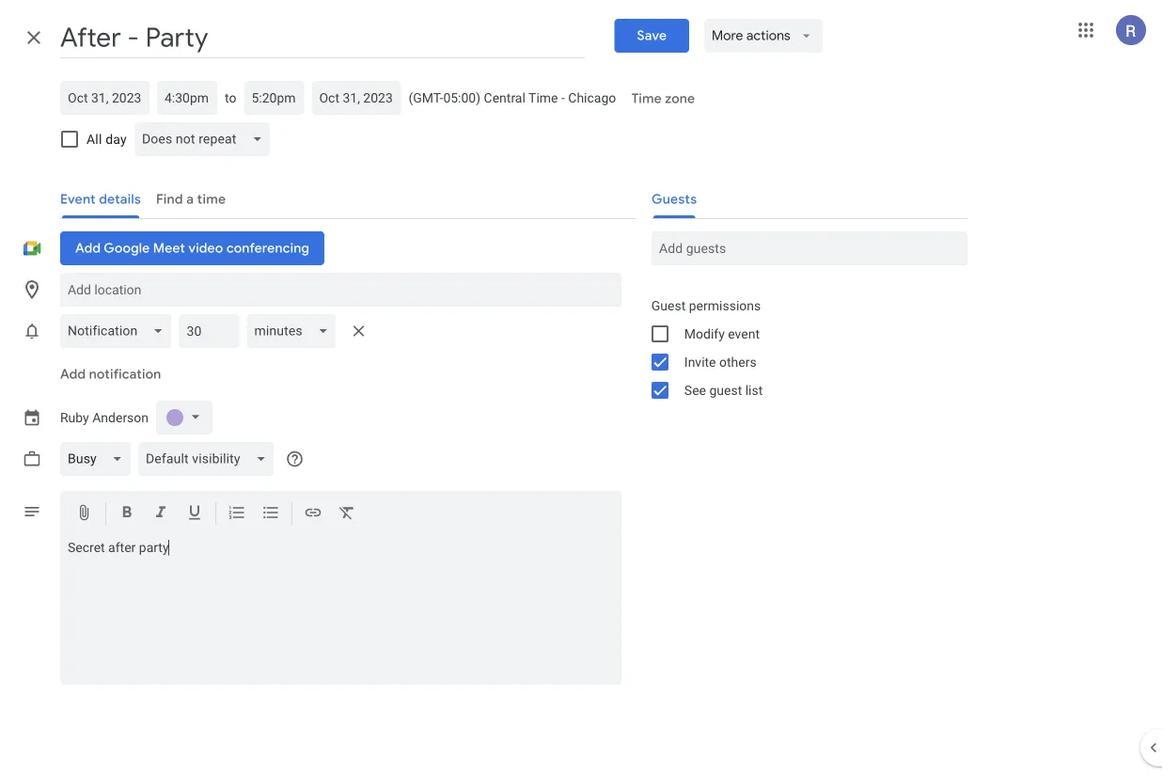 Task type: locate. For each thing, give the bounding box(es) containing it.
ruby anderson
[[60, 410, 149, 425]]

30 minutes before element
[[60, 310, 374, 352]]

1 horizontal spatial time
[[631, 90, 662, 107]]

modify event
[[685, 326, 760, 341]]

time left zone
[[631, 90, 662, 107]]

zone
[[665, 90, 695, 107]]

group containing guest permissions
[[637, 292, 968, 404]]

all day
[[87, 131, 127, 147]]

invite others
[[685, 354, 757, 370]]

-
[[561, 90, 565, 105]]

add notification
[[60, 366, 161, 383]]

guest
[[652, 298, 686, 313]]

time
[[529, 90, 558, 105], [631, 90, 662, 107]]

see guest list
[[685, 382, 763, 398]]

group
[[637, 292, 968, 404]]

save
[[637, 27, 667, 44]]

underline image
[[185, 503, 204, 525]]

guest permissions
[[652, 298, 761, 313]]

time left -
[[529, 90, 558, 105]]

others
[[719, 354, 757, 370]]

list
[[746, 382, 763, 398]]

to
[[225, 90, 236, 105]]

see
[[685, 382, 706, 398]]

modify
[[685, 326, 725, 341]]

Title text field
[[60, 17, 585, 58]]

End date text field
[[319, 87, 394, 109]]

0 horizontal spatial time
[[529, 90, 558, 105]]

Guests text field
[[659, 231, 960, 265]]

Location text field
[[68, 273, 614, 307]]

None field
[[134, 122, 278, 156], [60, 314, 179, 348], [247, 314, 344, 348], [60, 442, 138, 476], [138, 442, 282, 476], [134, 122, 278, 156], [60, 314, 179, 348], [247, 314, 344, 348], [60, 442, 138, 476], [138, 442, 282, 476]]

invite
[[685, 354, 716, 370]]

End time text field
[[252, 87, 297, 109]]

bold image
[[118, 503, 136, 525]]

Description text field
[[60, 540, 622, 681]]

05:00)
[[443, 90, 481, 105]]

party
[[139, 540, 169, 555]]

event
[[728, 326, 760, 341]]

time zone button
[[624, 82, 703, 116]]

Start date text field
[[68, 87, 142, 109]]

(gmt-05:00) central time - chicago
[[409, 90, 616, 105]]



Task type: vqa. For each thing, say whether or not it's contained in the screenshot.
'Invite'
yes



Task type: describe. For each thing, give the bounding box(es) containing it.
add notification button
[[53, 352, 169, 397]]

bulleted list image
[[261, 503, 280, 525]]

guest
[[710, 382, 742, 398]]

more actions arrow_drop_down
[[712, 27, 815, 44]]

Start time text field
[[165, 87, 210, 109]]

italic image
[[151, 503, 170, 525]]

central
[[484, 90, 526, 105]]

after
[[108, 540, 136, 555]]

arrow_drop_down
[[798, 27, 815, 44]]

anderson
[[92, 410, 149, 425]]

all
[[87, 131, 102, 147]]

(gmt-
[[409, 90, 443, 105]]

secret
[[68, 540, 105, 555]]

more
[[712, 27, 744, 44]]

secret after party
[[68, 540, 169, 555]]

permissions
[[689, 298, 761, 313]]

insert link image
[[304, 503, 323, 525]]

time inside button
[[631, 90, 662, 107]]

numbered list image
[[228, 503, 246, 525]]

day
[[106, 131, 127, 147]]

formatting options toolbar
[[60, 491, 622, 537]]

actions
[[747, 27, 791, 44]]

time zone
[[631, 90, 695, 107]]

chicago
[[568, 90, 616, 105]]

ruby
[[60, 410, 89, 425]]

save button
[[615, 19, 690, 53]]

Minutes in advance for notification number field
[[187, 314, 232, 348]]

remove formatting image
[[338, 503, 356, 525]]

add
[[60, 366, 86, 383]]

notification
[[89, 366, 161, 383]]



